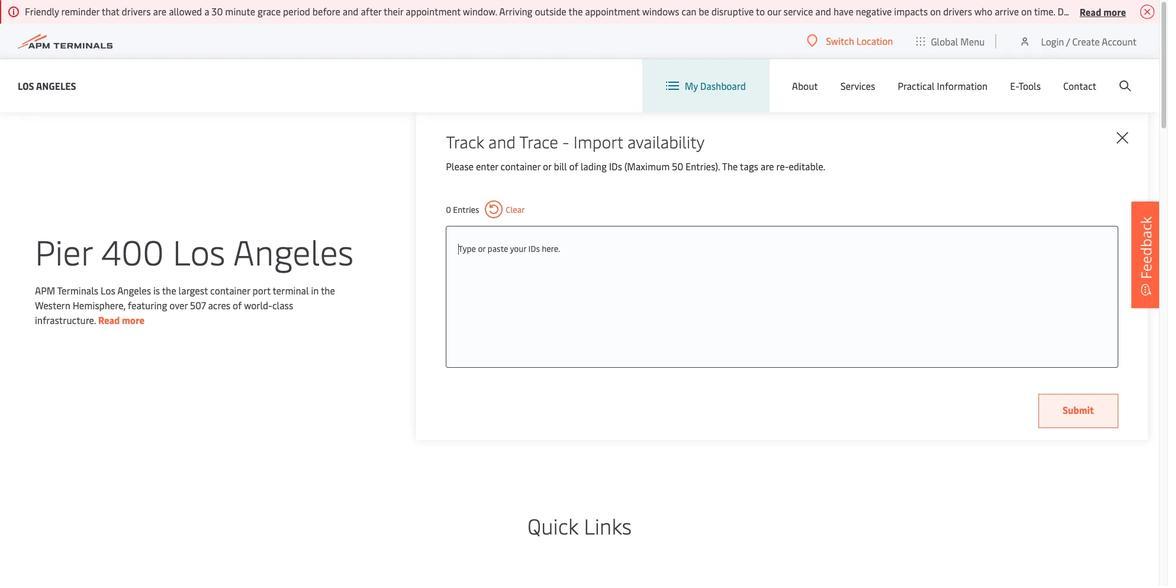 Task type: locate. For each thing, give the bounding box(es) containing it.
type
[[458, 243, 476, 255]]

are left the re-
[[761, 160, 774, 173]]

1 horizontal spatial outside
[[1136, 5, 1168, 18]]

login / create account
[[1041, 35, 1137, 48]]

can
[[682, 5, 696, 18]]

0 horizontal spatial container
[[210, 284, 250, 297]]

over
[[169, 299, 188, 312]]

or
[[543, 160, 552, 173], [478, 243, 486, 255]]

read up login / create account
[[1080, 5, 1101, 18]]

quick
[[528, 512, 578, 541]]

arrive
[[995, 5, 1019, 18], [1110, 5, 1134, 18]]

1 horizontal spatial or
[[543, 160, 552, 173]]

trace
[[519, 130, 558, 153]]

arrive right who
[[995, 5, 1019, 18]]

more inside button
[[1104, 5, 1126, 18]]

or left bill
[[543, 160, 552, 173]]

negative
[[856, 5, 892, 18]]

or right type
[[478, 243, 486, 255]]

507
[[190, 299, 206, 312]]

2 horizontal spatial los
[[173, 228, 225, 274]]

1 vertical spatial los
[[173, 228, 225, 274]]

drivers left allowed
[[122, 5, 151, 18]]

1 horizontal spatial more
[[1104, 5, 1126, 18]]

1 appointment from the left
[[406, 5, 461, 18]]

0 horizontal spatial outside
[[535, 5, 566, 18]]

0 vertical spatial ids
[[609, 160, 622, 173]]

1 outside from the left
[[535, 5, 566, 18]]

appointment left windows
[[585, 5, 640, 18]]

appointment right their
[[406, 5, 461, 18]]

angeles inside apm terminals los angeles is the largest container port terminal in the western hemisphere, featuring over 507 acres of world-class infrastructure.
[[117, 284, 151, 297]]

outside up account
[[1136, 5, 1168, 18]]

clear
[[506, 204, 525, 215]]

0 horizontal spatial los
[[18, 79, 34, 92]]

1 vertical spatial container
[[210, 284, 250, 297]]

0 vertical spatial read
[[1080, 5, 1101, 18]]

/
[[1066, 35, 1070, 48]]

2 vertical spatial angeles
[[117, 284, 151, 297]]

close alert image
[[1140, 5, 1155, 19]]

0 vertical spatial of
[[569, 160, 578, 173]]

on
[[930, 5, 941, 18], [1021, 5, 1032, 18]]

0 horizontal spatial drivers
[[122, 5, 151, 18]]

enter
[[476, 160, 498, 173]]

and up enter
[[488, 130, 516, 153]]

read more down 'hemisphere,'
[[98, 313, 145, 327]]

track
[[446, 130, 484, 153]]

of right bill
[[569, 160, 578, 173]]

0 horizontal spatial of
[[233, 299, 242, 312]]

1 horizontal spatial of
[[569, 160, 578, 173]]

more down featuring
[[122, 313, 145, 327]]

1 vertical spatial are
[[761, 160, 774, 173]]

0 vertical spatial container
[[501, 160, 541, 173]]

ids right lading on the top of page
[[609, 160, 622, 173]]

contact button
[[1063, 59, 1096, 112]]

switch location
[[826, 34, 893, 47]]

2 horizontal spatial angeles
[[233, 228, 354, 274]]

disruptive
[[712, 5, 754, 18]]

of
[[569, 160, 578, 173], [233, 299, 242, 312]]

ids
[[609, 160, 622, 173], [528, 243, 540, 255]]

0 vertical spatial angeles
[[36, 79, 76, 92]]

outside
[[535, 5, 566, 18], [1136, 5, 1168, 18]]

1 drivers from the left
[[122, 5, 151, 18]]

1 horizontal spatial are
[[761, 160, 774, 173]]

more up account
[[1104, 5, 1126, 18]]

2 horizontal spatial and
[[815, 5, 831, 18]]

that right drivers
[[1090, 5, 1107, 18]]

windows
[[642, 5, 679, 18]]

quick links
[[528, 512, 632, 541]]

import
[[574, 130, 623, 153]]

location
[[857, 34, 893, 47]]

outside right arriving
[[535, 5, 566, 18]]

1 vertical spatial read
[[98, 313, 120, 327]]

our
[[767, 5, 781, 18]]

port
[[252, 284, 271, 297]]

feedback button
[[1131, 202, 1161, 308]]

lading
[[581, 160, 607, 173]]

0 horizontal spatial ids
[[528, 243, 540, 255]]

container down trace
[[501, 160, 541, 173]]

read for read more button at the right top
[[1080, 5, 1101, 18]]

ids right your at left
[[528, 243, 540, 255]]

0 vertical spatial more
[[1104, 5, 1126, 18]]

la secondary image
[[92, 301, 300, 479]]

world-
[[244, 299, 272, 312]]

that right reminder
[[102, 5, 119, 18]]

of right acres
[[233, 299, 242, 312]]

my
[[685, 79, 698, 92]]

0 vertical spatial los
[[18, 79, 34, 92]]

read down 'hemisphere,'
[[98, 313, 120, 327]]

1 horizontal spatial read
[[1080, 5, 1101, 18]]

0 horizontal spatial or
[[478, 243, 486, 255]]

1 horizontal spatial los
[[101, 284, 115, 297]]

acres
[[208, 299, 230, 312]]

in
[[311, 284, 319, 297]]

1 vertical spatial of
[[233, 299, 242, 312]]

2 arrive from the left
[[1110, 5, 1134, 18]]

los angeles
[[18, 79, 76, 92]]

1 vertical spatial more
[[122, 313, 145, 327]]

1 horizontal spatial the
[[321, 284, 335, 297]]

read more for read more link
[[98, 313, 145, 327]]

more for read more link
[[122, 313, 145, 327]]

links
[[584, 512, 632, 541]]

and left after
[[343, 5, 359, 18]]

global menu
[[931, 35, 985, 48]]

e-tools button
[[1010, 59, 1041, 112]]

hemisphere,
[[73, 299, 125, 312]]

1 horizontal spatial on
[[1021, 5, 1032, 18]]

1 horizontal spatial appointment
[[585, 5, 640, 18]]

login / create account link
[[1019, 24, 1137, 59]]

0 vertical spatial read more
[[1080, 5, 1126, 18]]

western
[[35, 299, 70, 312]]

drivers left who
[[943, 5, 972, 18]]

the
[[722, 160, 738, 173]]

submit button
[[1038, 394, 1118, 429]]

entries).
[[686, 160, 720, 173]]

2 on from the left
[[1021, 5, 1032, 18]]

read
[[1080, 5, 1101, 18], [98, 313, 120, 327]]

0 vertical spatial or
[[543, 160, 552, 173]]

1 vertical spatial read more
[[98, 313, 145, 327]]

1 horizontal spatial read more
[[1080, 5, 1126, 18]]

arrive left close alert icon
[[1110, 5, 1134, 18]]

apm
[[35, 284, 55, 297]]

about button
[[792, 59, 818, 112]]

los
[[18, 79, 34, 92], [173, 228, 225, 274], [101, 284, 115, 297]]

0 horizontal spatial appointment
[[406, 5, 461, 18]]

0 horizontal spatial on
[[930, 5, 941, 18]]

los inside apm terminals los angeles is the largest container port terminal in the western hemisphere, featuring over 507 acres of world-class infrastructure.
[[101, 284, 115, 297]]

are left allowed
[[153, 5, 167, 18]]

2 drivers from the left
[[943, 5, 972, 18]]

switch
[[826, 34, 854, 47]]

on left "time."
[[1021, 5, 1032, 18]]

the
[[569, 5, 583, 18], [162, 284, 176, 297], [321, 284, 335, 297]]

terminals
[[57, 284, 98, 297]]

paste
[[488, 243, 508, 255]]

0 horizontal spatial that
[[102, 5, 119, 18]]

is
[[153, 284, 160, 297]]

1 vertical spatial angeles
[[233, 228, 354, 274]]

container
[[501, 160, 541, 173], [210, 284, 250, 297]]

1 horizontal spatial arrive
[[1110, 5, 1134, 18]]

window.
[[463, 5, 497, 18]]

read inside button
[[1080, 5, 1101, 18]]

1 horizontal spatial container
[[501, 160, 541, 173]]

1 horizontal spatial that
[[1090, 5, 1107, 18]]

switch location button
[[807, 34, 893, 47]]

on right impacts
[[930, 5, 941, 18]]

1 on from the left
[[930, 5, 941, 18]]

are
[[153, 5, 167, 18], [761, 160, 774, 173]]

angeles
[[36, 79, 76, 92], [233, 228, 354, 274], [117, 284, 151, 297]]

2 vertical spatial los
[[101, 284, 115, 297]]

0 horizontal spatial angeles
[[36, 79, 76, 92]]

that
[[102, 5, 119, 18], [1090, 5, 1107, 18]]

read for read more link
[[98, 313, 120, 327]]

account
[[1102, 35, 1137, 48]]

0 horizontal spatial arrive
[[995, 5, 1019, 18]]

0 horizontal spatial read
[[98, 313, 120, 327]]

and left have
[[815, 5, 831, 18]]

container up acres
[[210, 284, 250, 297]]

1 vertical spatial ids
[[528, 243, 540, 255]]

read more up login / create account
[[1080, 5, 1126, 18]]

clear button
[[485, 201, 525, 218]]

0 horizontal spatial more
[[122, 313, 145, 327]]

1 horizontal spatial angeles
[[117, 284, 151, 297]]

editable.
[[789, 160, 825, 173]]

1 horizontal spatial drivers
[[943, 5, 972, 18]]

please
[[446, 160, 474, 173]]

0 horizontal spatial read more
[[98, 313, 145, 327]]

angeles for apm terminals los angeles is the largest container port terminal in the western hemisphere, featuring over 507 acres of world-class infrastructure.
[[117, 284, 151, 297]]

class
[[272, 299, 293, 312]]

terminal
[[273, 284, 309, 297]]

los for 400
[[173, 228, 225, 274]]

0 horizontal spatial are
[[153, 5, 167, 18]]



Task type: describe. For each thing, give the bounding box(es) containing it.
(maximum
[[624, 160, 670, 173]]

friendly reminder that drivers are allowed a 30 minute grace period before and after their appointment window. arriving outside the appointment windows can be disruptive to our service and have negative impacts on drivers who arrive on time. drivers that arrive outside 
[[25, 5, 1168, 18]]

here.
[[542, 243, 560, 255]]

read more for read more button at the right top
[[1080, 5, 1126, 18]]

tools
[[1019, 79, 1041, 92]]

menu
[[961, 35, 985, 48]]

Type or paste your IDs here text field
[[458, 239, 1106, 260]]

global
[[931, 35, 958, 48]]

my dashboard button
[[666, 59, 746, 112]]

1 vertical spatial or
[[478, 243, 486, 255]]

your
[[510, 243, 526, 255]]

apm terminals los angeles is the largest container port terminal in the western hemisphere, featuring over 507 acres of world-class infrastructure.
[[35, 284, 335, 327]]

after
[[361, 5, 382, 18]]

reminder
[[61, 5, 100, 18]]

0 vertical spatial are
[[153, 5, 167, 18]]

tags
[[740, 160, 758, 173]]

e-
[[1010, 79, 1019, 92]]

1 that from the left
[[102, 5, 119, 18]]

0 horizontal spatial and
[[343, 5, 359, 18]]

about
[[792, 79, 818, 92]]

practical
[[898, 79, 935, 92]]

their
[[384, 5, 403, 18]]

practical information button
[[898, 59, 988, 112]]

-
[[563, 130, 569, 153]]

to
[[756, 5, 765, 18]]

e-tools
[[1010, 79, 1041, 92]]

track and trace - import availability
[[446, 130, 705, 153]]

pier 400 los angeles
[[35, 228, 354, 274]]

los for terminals
[[101, 284, 115, 297]]

more for read more button at the right top
[[1104, 5, 1126, 18]]

allowed
[[169, 5, 202, 18]]

0 horizontal spatial the
[[162, 284, 176, 297]]

services
[[841, 79, 875, 92]]

arriving
[[499, 5, 533, 18]]

2 that from the left
[[1090, 5, 1107, 18]]

feedback
[[1136, 216, 1156, 279]]

global menu button
[[905, 23, 997, 59]]

container inside apm terminals los angeles is the largest container port terminal in the western hemisphere, featuring over 507 acres of world-class infrastructure.
[[210, 284, 250, 297]]

please enter container or bill of lading ids (maximum 50 entries). the tags are re-editable.
[[446, 160, 825, 173]]

400
[[101, 228, 164, 274]]

1 horizontal spatial and
[[488, 130, 516, 153]]

type or paste your ids here.
[[458, 243, 560, 255]]

2 horizontal spatial the
[[569, 5, 583, 18]]

time.
[[1034, 5, 1055, 18]]

1 arrive from the left
[[995, 5, 1019, 18]]

information
[[937, 79, 988, 92]]

0 entries
[[446, 204, 479, 215]]

read more link
[[98, 313, 145, 327]]

entries
[[453, 204, 479, 215]]

practical information
[[898, 79, 988, 92]]

los angeles link
[[18, 78, 76, 93]]

be
[[699, 5, 709, 18]]

2 outside from the left
[[1136, 5, 1168, 18]]

bill
[[554, 160, 567, 173]]

50
[[672, 160, 683, 173]]

period
[[283, 5, 310, 18]]

impacts
[[894, 5, 928, 18]]

minute
[[225, 5, 255, 18]]

dashboard
[[700, 79, 746, 92]]

have
[[834, 5, 854, 18]]

my dashboard
[[685, 79, 746, 92]]

featuring
[[128, 299, 167, 312]]

create
[[1072, 35, 1100, 48]]

grace
[[258, 5, 281, 18]]

re-
[[776, 160, 789, 173]]

of inside apm terminals los angeles is the largest container port terminal in the western hemisphere, featuring over 507 acres of world-class infrastructure.
[[233, 299, 242, 312]]

30
[[212, 5, 223, 18]]

who
[[974, 5, 992, 18]]

contact
[[1063, 79, 1096, 92]]

services button
[[841, 59, 875, 112]]

a
[[204, 5, 209, 18]]

1 horizontal spatial ids
[[609, 160, 622, 173]]

2 appointment from the left
[[585, 5, 640, 18]]

submit
[[1063, 404, 1094, 417]]

read more button
[[1080, 4, 1126, 19]]

pier
[[35, 228, 92, 274]]

infrastructure.
[[35, 313, 96, 327]]

availability
[[627, 130, 705, 153]]

login
[[1041, 35, 1064, 48]]

angeles for pier 400 los angeles
[[233, 228, 354, 274]]

friendly
[[25, 5, 59, 18]]



Task type: vqa. For each thing, say whether or not it's contained in the screenshot.
the "My Dashboard" popup button
yes



